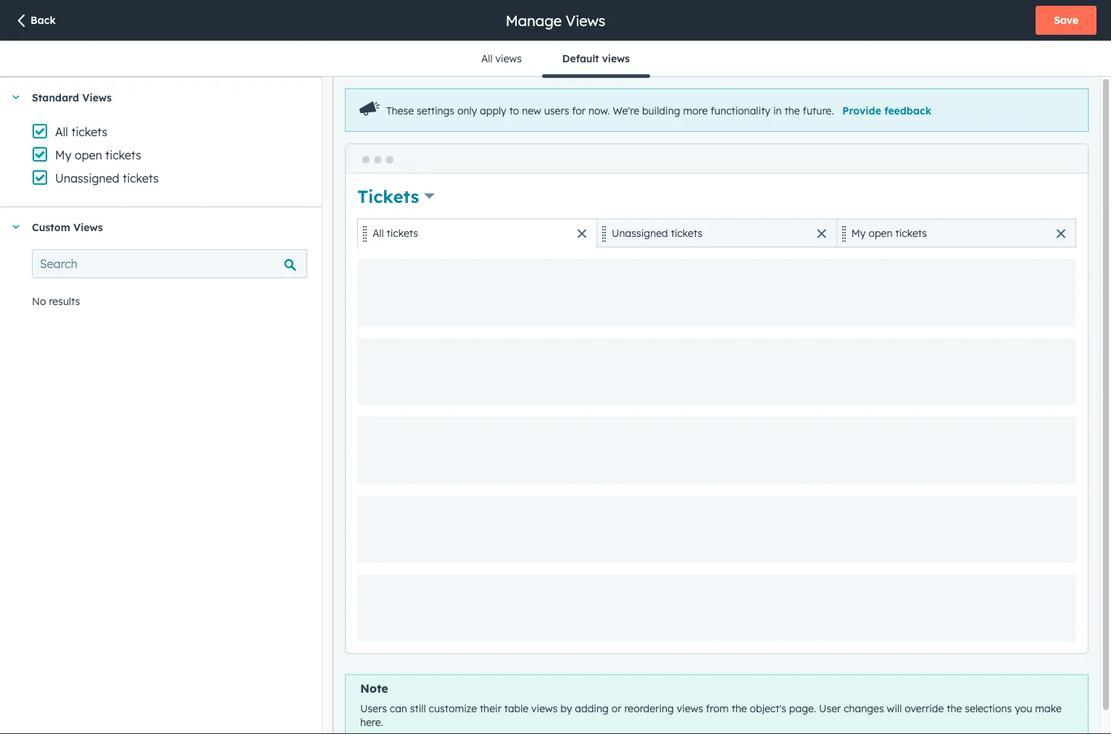 Task type: describe. For each thing, give the bounding box(es) containing it.
users
[[544, 104, 569, 117]]

all views
[[481, 52, 522, 65]]

standard
[[32, 91, 79, 104]]

all tickets inside button
[[373, 227, 418, 240]]

provide
[[843, 104, 882, 117]]

to
[[510, 104, 519, 117]]

can
[[390, 702, 407, 715]]

or
[[612, 702, 622, 715]]

by
[[561, 702, 572, 715]]

tickets
[[357, 185, 419, 207]]

now.
[[589, 104, 610, 117]]

these settings only apply to new users for now. we're building more functionality in the future.
[[386, 104, 834, 117]]

0 horizontal spatial unassigned tickets
[[55, 171, 159, 186]]

page.
[[790, 702, 817, 715]]

you
[[1015, 702, 1033, 715]]

more
[[683, 104, 708, 117]]

their
[[480, 702, 502, 715]]

manage
[[506, 11, 562, 29]]

back link
[[15, 13, 56, 29]]

provide feedback button
[[843, 104, 932, 117]]

0 vertical spatial all tickets
[[55, 125, 107, 139]]

caret image for custom
[[12, 225, 20, 229]]

0 vertical spatial open
[[75, 148, 102, 162]]

reordering
[[625, 702, 674, 715]]

note
[[360, 681, 388, 696]]

custom views
[[32, 221, 103, 233]]

table
[[505, 702, 529, 715]]

unassigned inside button
[[612, 227, 668, 240]]

1 vertical spatial all
[[55, 125, 68, 139]]

changes
[[844, 702, 884, 715]]

functionality
[[711, 104, 771, 117]]

default views
[[563, 52, 630, 65]]

save
[[1055, 14, 1079, 26]]

adding
[[575, 702, 609, 715]]

navigation containing all views
[[461, 41, 651, 78]]

0 horizontal spatial my
[[55, 148, 71, 162]]

custom views button
[[0, 207, 307, 247]]

no results
[[32, 295, 80, 308]]

back
[[30, 14, 56, 26]]

these
[[386, 104, 414, 117]]

Search search field
[[32, 249, 307, 278]]

here.
[[360, 717, 383, 729]]

building
[[642, 104, 681, 117]]

unassigned tickets inside button
[[612, 227, 703, 240]]

standard views button
[[0, 78, 307, 117]]

views for standard views
[[82, 91, 112, 104]]

for
[[572, 104, 586, 117]]

tickets button
[[357, 184, 435, 208]]

views left by
[[532, 702, 558, 715]]

note users can still customize their table views by adding or reordering views from the object's page. user changes will override the selections you make here.
[[360, 681, 1062, 729]]

all tickets button
[[357, 219, 597, 248]]

future.
[[803, 104, 834, 117]]

default views button
[[542, 41, 651, 78]]

settings
[[417, 104, 455, 117]]

user
[[819, 702, 841, 715]]

from
[[706, 702, 729, 715]]



Task type: vqa. For each thing, say whether or not it's contained in the screenshot.
Save button
yes



Task type: locate. For each thing, give the bounding box(es) containing it.
all down standard
[[55, 125, 68, 139]]

views
[[496, 52, 522, 65], [602, 52, 630, 65], [532, 702, 558, 715], [677, 702, 703, 715]]

selections
[[965, 702, 1012, 715]]

my open tickets
[[55, 148, 141, 162], [852, 227, 927, 240]]

save button
[[1036, 6, 1097, 35]]

0 vertical spatial unassigned
[[55, 171, 119, 186]]

views inside page section element
[[566, 11, 606, 29]]

manage views
[[506, 11, 606, 29]]

no
[[32, 295, 46, 308]]

new
[[522, 104, 542, 117]]

unassigned tickets
[[55, 171, 159, 186], [612, 227, 703, 240]]

the right "from"
[[732, 702, 747, 715]]

2 horizontal spatial the
[[947, 702, 963, 715]]

the right in
[[785, 104, 800, 117]]

my open tickets button
[[837, 219, 1077, 248]]

tickets
[[71, 125, 107, 139], [105, 148, 141, 162], [123, 171, 159, 186], [387, 227, 418, 240], [671, 227, 703, 240], [896, 227, 927, 240]]

0 horizontal spatial open
[[75, 148, 102, 162]]

0 horizontal spatial all
[[55, 125, 68, 139]]

1 vertical spatial views
[[82, 91, 112, 104]]

unassigned
[[55, 171, 119, 186], [612, 227, 668, 240]]

1 horizontal spatial open
[[869, 227, 893, 240]]

the
[[785, 104, 800, 117], [732, 702, 747, 715], [947, 702, 963, 715]]

0 horizontal spatial all tickets
[[55, 125, 107, 139]]

unassigned tickets button
[[597, 219, 837, 248]]

1 vertical spatial unassigned
[[612, 227, 668, 240]]

results
[[49, 295, 80, 308]]

only
[[457, 104, 477, 117]]

feedback
[[885, 104, 932, 117]]

override
[[905, 702, 944, 715]]

views
[[566, 11, 606, 29], [82, 91, 112, 104], [73, 221, 103, 233]]

apply
[[480, 104, 507, 117]]

1 horizontal spatial the
[[785, 104, 800, 117]]

caret image left standard
[[12, 95, 20, 99]]

the right 'override'
[[947, 702, 963, 715]]

1 vertical spatial all tickets
[[373, 227, 418, 240]]

1 horizontal spatial unassigned
[[612, 227, 668, 240]]

0 vertical spatial my open tickets
[[55, 148, 141, 162]]

1 vertical spatial my
[[852, 227, 866, 240]]

my
[[55, 148, 71, 162], [852, 227, 866, 240]]

will
[[887, 702, 902, 715]]

the for note
[[732, 702, 747, 715]]

caret image inside standard views dropdown button
[[12, 95, 20, 99]]

views up default
[[566, 11, 606, 29]]

page section element
[[0, 0, 1112, 41]]

we're
[[613, 104, 640, 117]]

1 vertical spatial unassigned tickets
[[612, 227, 703, 240]]

default
[[563, 52, 599, 65]]

all tickets down standard views
[[55, 125, 107, 139]]

1 horizontal spatial unassigned tickets
[[612, 227, 703, 240]]

caret image for standard
[[12, 95, 20, 99]]

1 vertical spatial open
[[869, 227, 893, 240]]

2 vertical spatial all
[[373, 227, 384, 240]]

views right default
[[602, 52, 630, 65]]

all views button
[[461, 41, 542, 76]]

caret image inside custom views dropdown button
[[12, 225, 20, 229]]

2 vertical spatial views
[[73, 221, 103, 233]]

views inside dropdown button
[[73, 221, 103, 233]]

my open tickets inside button
[[852, 227, 927, 240]]

views right custom
[[73, 221, 103, 233]]

all up the apply
[[481, 52, 493, 65]]

customize
[[429, 702, 477, 715]]

views for manage views
[[566, 11, 606, 29]]

0 vertical spatial unassigned tickets
[[55, 171, 159, 186]]

the for these
[[785, 104, 800, 117]]

make
[[1036, 702, 1062, 715]]

caret image
[[12, 95, 20, 99], [12, 225, 20, 229]]

all tickets
[[55, 125, 107, 139], [373, 227, 418, 240]]

1 vertical spatial my open tickets
[[852, 227, 927, 240]]

views right standard
[[82, 91, 112, 104]]

all tickets down tickets popup button
[[373, 227, 418, 240]]

1 caret image from the top
[[12, 95, 20, 99]]

2 caret image from the top
[[12, 225, 20, 229]]

my inside button
[[852, 227, 866, 240]]

0 vertical spatial views
[[566, 11, 606, 29]]

0 vertical spatial my
[[55, 148, 71, 162]]

still
[[410, 702, 426, 715]]

views inside dropdown button
[[82, 91, 112, 104]]

0 horizontal spatial unassigned
[[55, 171, 119, 186]]

0 vertical spatial all
[[481, 52, 493, 65]]

2 horizontal spatial all
[[481, 52, 493, 65]]

caret image left custom
[[12, 225, 20, 229]]

views down 'manage'
[[496, 52, 522, 65]]

views for custom views
[[73, 221, 103, 233]]

1 vertical spatial caret image
[[12, 225, 20, 229]]

object's
[[750, 702, 787, 715]]

users
[[360, 702, 387, 715]]

in
[[774, 104, 782, 117]]

1 horizontal spatial my open tickets
[[852, 227, 927, 240]]

1 horizontal spatial my
[[852, 227, 866, 240]]

all
[[481, 52, 493, 65], [55, 125, 68, 139], [373, 227, 384, 240]]

1 horizontal spatial all
[[373, 227, 384, 240]]

all inside navigation
[[481, 52, 493, 65]]

0 horizontal spatial my open tickets
[[55, 148, 141, 162]]

views left "from"
[[677, 702, 703, 715]]

all down tickets
[[373, 227, 384, 240]]

custom
[[32, 221, 70, 233]]

standard views
[[32, 91, 112, 104]]

open inside my open tickets button
[[869, 227, 893, 240]]

provide feedback
[[843, 104, 932, 117]]

0 vertical spatial caret image
[[12, 95, 20, 99]]

navigation
[[461, 41, 651, 78]]

open
[[75, 148, 102, 162], [869, 227, 893, 240]]

1 horizontal spatial all tickets
[[373, 227, 418, 240]]

0 horizontal spatial the
[[732, 702, 747, 715]]



